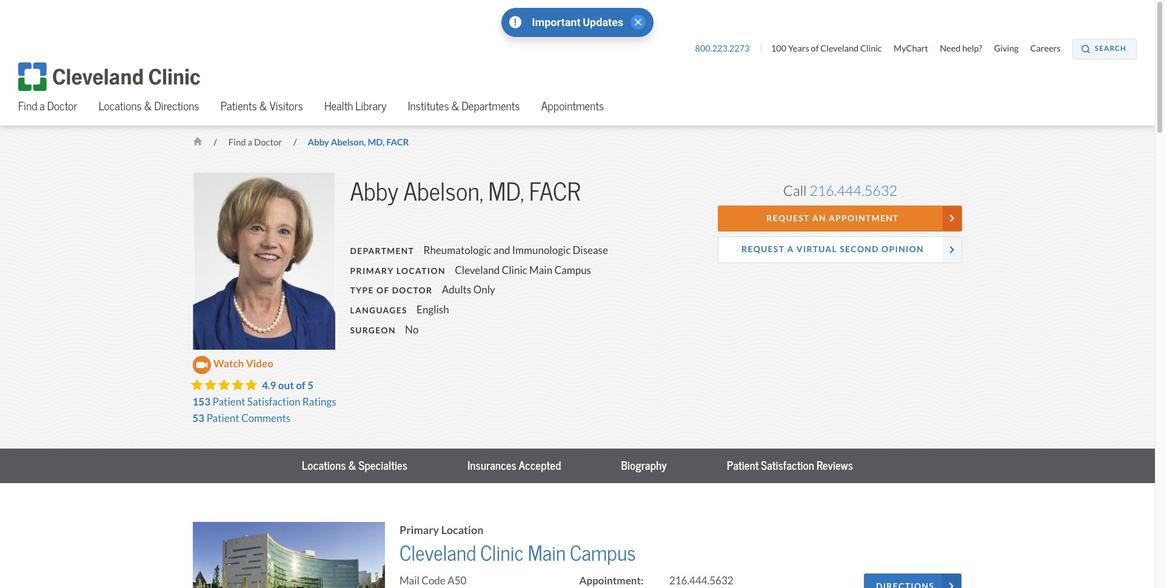 Task type: vqa. For each thing, say whether or not it's contained in the screenshot.
Request related to Request an Appointment
yes



Task type: locate. For each thing, give the bounding box(es) containing it.
request left virtual
[[741, 244, 785, 255]]

1 horizontal spatial md,
[[488, 176, 524, 207]]

0 vertical spatial abelson,
[[331, 137, 366, 148]]

0 vertical spatial find a doctor
[[18, 99, 77, 113]]

clinic
[[860, 43, 882, 54], [502, 264, 527, 277], [480, 541, 524, 566]]

location for primary location cleveland clinic main campus
[[441, 523, 484, 537]]

1 vertical spatial 216.444.5632
[[669, 574, 733, 587]]

patient
[[212, 395, 245, 409], [207, 412, 239, 425], [727, 458, 759, 473]]

locations & directions link
[[99, 94, 199, 126]]

patient inside patient satisfaction reviews link
[[727, 458, 759, 473]]

abby
[[308, 137, 329, 148], [350, 176, 399, 207]]

0 horizontal spatial find a doctor link
[[18, 94, 77, 126]]

find for the rightmost find a doctor link
[[228, 137, 246, 148]]

of right years
[[811, 43, 819, 54]]

satisfaction down 4.9
[[247, 395, 300, 409]]

0 horizontal spatial 216.444.5632
[[669, 574, 733, 587]]

cleveland clinic main campus image
[[192, 522, 385, 588]]

primary for primary location cleveland clinic main campus
[[399, 523, 439, 537]]

0 horizontal spatial a
[[40, 99, 45, 113]]

patient satisfaction reviews
[[727, 458, 853, 473]]

100
[[771, 43, 786, 54]]

0 horizontal spatial of
[[296, 379, 305, 392]]

0 horizontal spatial /
[[212, 137, 219, 148]]

location inside primary location cleveland clinic main campus
[[441, 523, 484, 537]]

primary up "type"
[[350, 265, 394, 276]]

4.9 out of 5
[[262, 379, 313, 392]]

mail code a50 link
[[399, 574, 497, 588]]

appointments
[[541, 99, 604, 113]]

directions
[[154, 99, 199, 113]]

0 horizontal spatial find
[[18, 99, 37, 113]]

2 vertical spatial doctor
[[392, 285, 432, 296]]

campus down disease
[[554, 264, 591, 277]]

1 horizontal spatial /
[[294, 137, 299, 148]]

cleveland up code
[[399, 541, 476, 566]]

1 vertical spatial abby abelson, md, facr
[[350, 176, 580, 207]]

2 vertical spatial clinic
[[480, 541, 524, 566]]

md, up and
[[488, 176, 524, 207]]

health library link
[[324, 94, 387, 126]]

close button image
[[631, 15, 646, 30]]

a inside find a doctor link
[[40, 99, 45, 113]]

cleveland
[[821, 43, 859, 54], [455, 264, 500, 277], [399, 541, 476, 566]]

video indicator icon image
[[192, 355, 211, 374]]

& left specialties
[[348, 458, 356, 473]]

satisfaction inside 153 patient satisfaction ratings 53 patient comments
[[247, 395, 300, 409]]

only
[[473, 283, 495, 297]]

1 vertical spatial md,
[[488, 176, 524, 207]]

of up the languages
[[376, 285, 390, 296]]

2 horizontal spatial of
[[811, 43, 819, 54]]

800.223.2273
[[695, 43, 751, 54]]

abelson, down health library link
[[331, 137, 366, 148]]

0 vertical spatial clinic
[[860, 43, 882, 54]]

1 vertical spatial location
[[441, 523, 484, 537]]

2 horizontal spatial doctor
[[392, 285, 432, 296]]

locations left specialties
[[302, 458, 346, 473]]

campus
[[554, 264, 591, 277], [570, 541, 636, 566]]

locations down cleveland clinic logo
[[99, 99, 142, 113]]

1 vertical spatial main
[[528, 541, 566, 566]]

search link
[[1072, 39, 1137, 59]]

locations for locations & directions
[[99, 99, 142, 113]]

find a doctor link
[[18, 94, 77, 126], [228, 137, 284, 148]]

0 horizontal spatial doctor
[[47, 99, 77, 113]]

abby down abby abelson, md, facr link at the left top of page
[[350, 176, 399, 207]]

1 vertical spatial find a doctor link
[[228, 137, 284, 148]]

& for departments
[[451, 99, 459, 113]]

0 vertical spatial a
[[40, 99, 45, 113]]

location up a50
[[441, 523, 484, 537]]

& inside "link"
[[259, 99, 267, 113]]

doctor down primary location
[[392, 285, 432, 296]]

abelson,
[[331, 137, 366, 148], [403, 176, 483, 207]]

request a virtual second opinion
[[741, 244, 924, 255]]

1 horizontal spatial abelson,
[[403, 176, 483, 207]]

& left visitors
[[259, 99, 267, 113]]

satisfaction
[[247, 395, 300, 409], [761, 458, 814, 473]]

doctor down cleveland clinic logo
[[47, 99, 77, 113]]

doctor down the patients & visitors "link"
[[254, 137, 282, 148]]

doctor inside find a doctor link
[[47, 99, 77, 113]]

& for specialties
[[348, 458, 356, 473]]

location
[[397, 265, 446, 276], [441, 523, 484, 537]]

english
[[417, 303, 449, 316]]

2 vertical spatial cleveland
[[399, 541, 476, 566]]

a for request a virtual second opinion link
[[787, 244, 794, 255]]

library
[[355, 99, 387, 113]]

0 horizontal spatial find a doctor
[[18, 99, 77, 113]]

1 vertical spatial find
[[228, 137, 246, 148]]

1 horizontal spatial find a doctor link
[[228, 137, 284, 148]]

md,
[[368, 137, 385, 148], [488, 176, 524, 207]]

0 vertical spatial of
[[811, 43, 819, 54]]

locations & specialties
[[302, 458, 407, 473]]

1 vertical spatial primary
[[399, 523, 439, 537]]

abelson, up rheumatologic
[[403, 176, 483, 207]]

0 vertical spatial abby
[[308, 137, 329, 148]]

0 vertical spatial facr
[[386, 137, 409, 148]]

star rating icons image
[[191, 379, 257, 390]]

1 horizontal spatial primary
[[399, 523, 439, 537]]

& for visitors
[[259, 99, 267, 113]]

campus up appointment:
[[570, 541, 636, 566]]

satisfaction left reviews
[[761, 458, 814, 473]]

1 horizontal spatial locations
[[302, 458, 346, 473]]

md, down library
[[368, 137, 385, 148]]

need help? link
[[940, 43, 992, 54]]

/
[[212, 137, 219, 148], [294, 137, 299, 148]]

153 patient satisfaction ratings 53 patient comments
[[192, 395, 336, 425]]

accepted
[[519, 458, 561, 473]]

abby down health
[[308, 137, 329, 148]]

location up type of doctor
[[397, 265, 446, 276]]

of for 5
[[296, 379, 305, 392]]

0 horizontal spatial locations
[[99, 99, 142, 113]]

primary location
[[350, 265, 446, 276]]

immunologic
[[512, 244, 571, 257]]

0 vertical spatial find
[[18, 99, 37, 113]]

0 horizontal spatial abby
[[308, 137, 329, 148]]

1 horizontal spatial a
[[248, 137, 252, 148]]

find
[[18, 99, 37, 113], [228, 137, 246, 148]]

0 vertical spatial md,
[[368, 137, 385, 148]]

a
[[40, 99, 45, 113], [248, 137, 252, 148], [787, 244, 794, 255]]

0 vertical spatial request
[[767, 213, 810, 224]]

0 horizontal spatial primary
[[350, 265, 394, 276]]

1 vertical spatial doctor
[[254, 137, 282, 148]]

216.444.5632
[[810, 182, 897, 199], [669, 574, 733, 587]]

1 vertical spatial of
[[376, 285, 390, 296]]

1 horizontal spatial facr
[[529, 176, 580, 207]]

0 horizontal spatial satisfaction
[[247, 395, 300, 409]]

0 vertical spatial primary
[[350, 265, 394, 276]]

0 vertical spatial cleveland
[[821, 43, 859, 54]]

1 horizontal spatial doctor
[[254, 137, 282, 148]]

abby abelson, md, facr down health library link
[[308, 137, 409, 148]]

0 vertical spatial main
[[529, 264, 552, 277]]

doctor for topmost find a doctor link
[[47, 99, 77, 113]]

0 vertical spatial abby abelson, md, facr
[[308, 137, 409, 148]]

0 vertical spatial doctor
[[47, 99, 77, 113]]

1 vertical spatial a
[[248, 137, 252, 148]]

a inside request a virtual second opinion link
[[787, 244, 794, 255]]

& left directions
[[144, 99, 152, 113]]

request inside request a virtual second opinion link
[[741, 244, 785, 255]]

locations
[[99, 99, 142, 113], [302, 458, 346, 473]]

1 horizontal spatial find a doctor
[[228, 137, 284, 148]]

primary inside primary location cleveland clinic main campus
[[399, 523, 439, 537]]

request
[[767, 213, 810, 224], [741, 244, 785, 255]]

100 years of cleveland clinic link
[[771, 43, 892, 54]]

main
[[529, 264, 552, 277], [528, 541, 566, 566]]

1 vertical spatial patient
[[207, 412, 239, 425]]

0 vertical spatial location
[[397, 265, 446, 276]]

cleveland right years
[[821, 43, 859, 54]]

1 horizontal spatial abby
[[350, 176, 399, 207]]

&
[[144, 99, 152, 113], [259, 99, 267, 113], [451, 99, 459, 113], [348, 458, 356, 473]]

0 horizontal spatial facr
[[386, 137, 409, 148]]

of left 5
[[296, 379, 305, 392]]

1 vertical spatial facr
[[529, 176, 580, 207]]

0 vertical spatial locations
[[99, 99, 142, 113]]

0 vertical spatial satisfaction
[[247, 395, 300, 409]]

1 vertical spatial abelson,
[[403, 176, 483, 207]]

1 horizontal spatial find
[[228, 137, 246, 148]]

1 vertical spatial locations
[[302, 458, 346, 473]]

2 vertical spatial patient
[[727, 458, 759, 473]]

a for topmost find a doctor link
[[40, 99, 45, 113]]

1 vertical spatial find a doctor
[[228, 137, 284, 148]]

2 vertical spatial a
[[787, 244, 794, 255]]

1 / from the left
[[212, 137, 219, 148]]

2 vertical spatial of
[[296, 379, 305, 392]]

request down call
[[767, 213, 810, 224]]

important updates
[[532, 15, 623, 29]]

code
[[422, 574, 445, 587]]

request inside 'request an appointment' link
[[767, 213, 810, 224]]

1 horizontal spatial of
[[376, 285, 390, 296]]

facr down library
[[386, 137, 409, 148]]

& right institutes
[[451, 99, 459, 113]]

no
[[405, 323, 419, 336]]

facr up immunologic
[[529, 176, 580, 207]]

cleveland up "only" at the left of page
[[455, 264, 500, 277]]

and
[[493, 244, 510, 257]]

1 vertical spatial campus
[[570, 541, 636, 566]]

0 horizontal spatial md,
[[368, 137, 385, 148]]

watch
[[213, 357, 244, 370]]

1 vertical spatial satisfaction
[[761, 458, 814, 473]]

1 horizontal spatial 216.444.5632
[[810, 182, 897, 199]]

abby abelson, md, facr link
[[308, 137, 409, 148]]

1 vertical spatial request
[[741, 244, 785, 255]]

abby abelson, md, facr up rheumatologic
[[350, 176, 580, 207]]

2 horizontal spatial a
[[787, 244, 794, 255]]

primary up mail
[[399, 523, 439, 537]]



Task type: describe. For each thing, give the bounding box(es) containing it.
campus inside primary location cleveland clinic main campus
[[570, 541, 636, 566]]

53
[[192, 412, 204, 425]]

giving link
[[994, 43, 1028, 54]]

request a virtual second opinion link
[[718, 237, 962, 263]]

a for the rightmost find a doctor link
[[248, 137, 252, 148]]

ratings
[[302, 395, 336, 409]]

institutes & departments link
[[408, 94, 520, 126]]

patients & visitors
[[221, 99, 303, 113]]

0 vertical spatial campus
[[554, 264, 591, 277]]

surgeon
[[350, 325, 396, 336]]

watch video
[[213, 357, 273, 370]]

careers link
[[1030, 43, 1070, 54]]

visitors
[[269, 99, 303, 113]]

100 years of cleveland clinic
[[771, 43, 882, 54]]

important
[[532, 15, 581, 29]]

comments
[[241, 412, 290, 425]]

search
[[1095, 44, 1126, 53]]

abby abelson, md, facr image
[[192, 172, 335, 350]]

virtual
[[796, 244, 837, 255]]

insurances
[[468, 458, 516, 473]]

patient satisfaction reviews link
[[721, 453, 859, 479]]

doctor for the rightmost find a doctor link
[[254, 137, 282, 148]]

rheumatologic and immunologic disease
[[424, 244, 608, 257]]

cleveland inside primary location cleveland clinic main campus
[[399, 541, 476, 566]]

an
[[812, 213, 826, 224]]

mail
[[399, 574, 419, 587]]

type
[[350, 285, 374, 296]]

careers
[[1030, 43, 1061, 54]]

appointments link
[[541, 94, 604, 126]]

help?
[[962, 43, 982, 54]]

emergency icon image
[[509, 16, 521, 29]]

cleveland clinic main campus
[[455, 264, 591, 277]]

out
[[278, 379, 294, 392]]

watch video link
[[192, 355, 273, 374]]

health library
[[324, 99, 387, 113]]

cleveland clinic logo image
[[18, 62, 200, 91]]

clinic inside primary location cleveland clinic main campus
[[480, 541, 524, 566]]

800.223.2273 link
[[695, 43, 762, 54]]

mychart
[[894, 43, 928, 54]]

location for primary location
[[397, 265, 446, 276]]

1 horizontal spatial satisfaction
[[761, 458, 814, 473]]

patients & visitors link
[[221, 94, 303, 126]]

mychart link
[[894, 43, 938, 54]]

languages
[[350, 305, 407, 316]]

type of doctor
[[350, 285, 432, 296]]

biography
[[621, 458, 667, 473]]

216.444.5632 link
[[810, 182, 897, 199]]

0 vertical spatial find a doctor link
[[18, 94, 77, 126]]

rheumatologic
[[424, 244, 491, 257]]

of for cleveland
[[811, 43, 819, 54]]

0 horizontal spatial abelson,
[[331, 137, 366, 148]]

request for request an appointment
[[767, 213, 810, 224]]

departments
[[462, 99, 520, 113]]

find a doctor for the rightmost find a doctor link
[[228, 137, 284, 148]]

153
[[192, 395, 210, 409]]

need help?
[[940, 43, 982, 54]]

1 vertical spatial clinic
[[502, 264, 527, 277]]

& for directions
[[144, 99, 152, 113]]

primary location cleveland clinic main campus
[[399, 523, 636, 566]]

primary for primary location
[[350, 265, 394, 276]]

disease
[[573, 244, 608, 257]]

find for topmost find a doctor link
[[18, 99, 37, 113]]

0 vertical spatial 216.444.5632
[[810, 182, 897, 199]]

appointment
[[829, 213, 899, 224]]

2 / from the left
[[294, 137, 299, 148]]

insurances accepted
[[468, 458, 561, 473]]

important updates link
[[532, 15, 623, 29]]

biography link
[[615, 453, 672, 479]]

locations & specialties link
[[296, 453, 413, 479]]

0 vertical spatial patient
[[212, 395, 245, 409]]

second
[[840, 244, 879, 255]]

main inside primary location cleveland clinic main campus
[[528, 541, 566, 566]]

health
[[324, 99, 353, 113]]

request an appointment link
[[718, 205, 962, 232]]

institutes
[[408, 99, 449, 113]]

request an appointment
[[767, 213, 899, 224]]

request for request a virtual second opinion
[[741, 244, 785, 255]]

patients
[[221, 99, 257, 113]]

video
[[246, 357, 273, 370]]

insurances accepted link
[[462, 453, 567, 479]]

find a doctor for topmost find a doctor link
[[18, 99, 77, 113]]

adults only
[[442, 283, 495, 297]]

4.9
[[262, 379, 276, 392]]

locations & directions
[[99, 99, 199, 113]]

institutes & departments
[[408, 99, 520, 113]]

a50
[[448, 574, 467, 587]]

cleveland clinic main campus link
[[399, 541, 636, 566]]

updates
[[583, 15, 623, 29]]

5
[[307, 379, 313, 392]]

years
[[788, 43, 809, 54]]

opinion
[[882, 244, 924, 255]]

call 216.444.5632
[[783, 182, 897, 199]]

specialties
[[359, 458, 407, 473]]

reviews
[[816, 458, 853, 473]]

1 vertical spatial abby
[[350, 176, 399, 207]]

1 vertical spatial cleveland
[[455, 264, 500, 277]]

need
[[940, 43, 961, 54]]

call
[[783, 182, 807, 199]]

locations for locations & specialties
[[302, 458, 346, 473]]

department
[[350, 246, 414, 256]]

appointment:
[[579, 574, 644, 587]]

mail code a50
[[399, 574, 467, 587]]

giving
[[994, 43, 1019, 54]]

adults
[[442, 283, 471, 297]]



